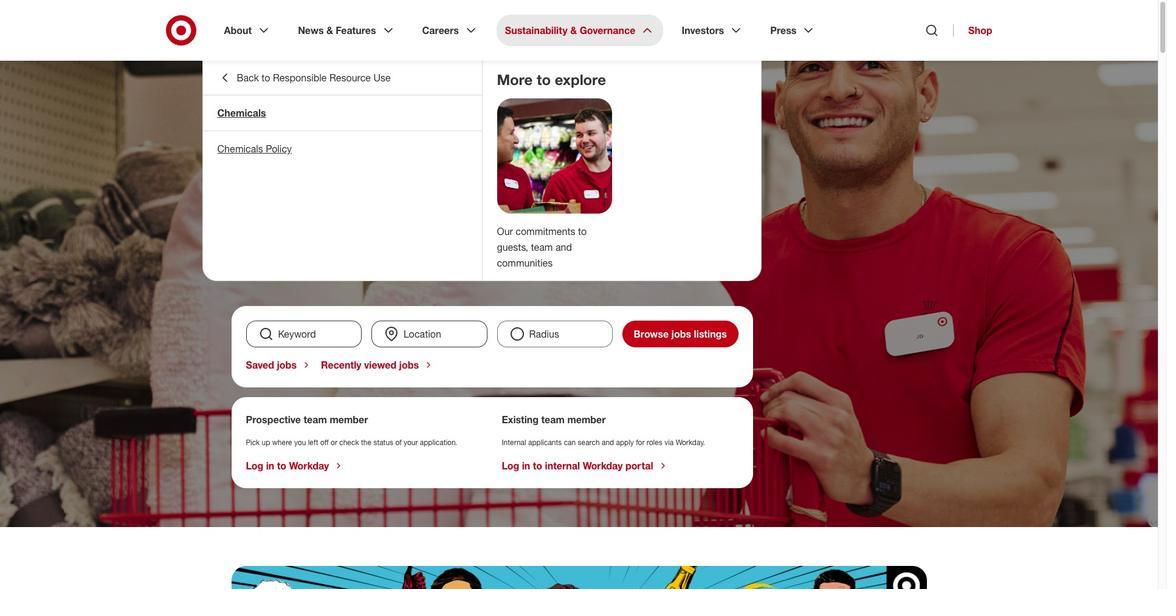 Task type: vqa. For each thing, say whether or not it's contained in the screenshot.
the rightmost Log
yes



Task type: locate. For each thing, give the bounding box(es) containing it.
careers link
[[414, 15, 487, 46]]

chemicals inside chemicals policy link
[[217, 143, 263, 155]]

1 horizontal spatial careers
[[422, 24, 459, 36]]

communities
[[497, 257, 553, 269]]

check
[[340, 439, 359, 448]]

in down up
[[266, 460, 275, 473]]

saved jobs
[[246, 359, 297, 372]]

news
[[298, 24, 324, 36]]

member up the 'check' at the left
[[330, 414, 368, 426]]

log in to internal workday portal
[[502, 460, 654, 473]]

investors link
[[674, 15, 752, 46]]

0 horizontal spatial in
[[266, 460, 275, 473]]

in down internal
[[522, 460, 531, 473]]

existing team member
[[502, 414, 606, 426]]

workday down left
[[289, 460, 329, 473]]

apply
[[616, 439, 634, 448]]

workday
[[289, 460, 329, 473], [583, 460, 623, 473]]

in
[[266, 460, 275, 473], [522, 460, 531, 473]]

1 vertical spatial careers
[[231, 100, 286, 118]]

1 horizontal spatial member
[[568, 414, 606, 426]]

0 horizontal spatial jobs
[[277, 359, 297, 372]]

team for prospective team member
[[304, 414, 327, 426]]

1 log from the left
[[246, 460, 264, 473]]

you inside the careers work somewhere you love.
[[231, 173, 315, 233]]

sustainability & governance
[[505, 24, 636, 36]]

internal
[[545, 460, 580, 473]]

1 horizontal spatial in
[[522, 460, 531, 473]]

team up applicants
[[542, 414, 565, 426]]

commitments
[[516, 226, 576, 238]]

governance
[[580, 24, 636, 36]]

jobs right the saved
[[277, 359, 297, 372]]

2 member from the left
[[568, 414, 606, 426]]

saved jobs link
[[246, 359, 311, 372]]

work
[[231, 120, 351, 179]]

0 vertical spatial you
[[231, 173, 315, 233]]

0 vertical spatial careers
[[422, 24, 459, 36]]

back
[[237, 72, 259, 84]]

careers inside site navigation element
[[422, 24, 459, 36]]

and
[[556, 241, 572, 254], [602, 439, 614, 448]]

about
[[224, 24, 252, 36]]

our commitments to guests, team and communities
[[497, 226, 587, 269]]

in for workday
[[266, 460, 275, 473]]

careers for careers work somewhere you love.
[[231, 100, 286, 118]]

1 chemicals from the top
[[217, 107, 266, 119]]

2 horizontal spatial jobs
[[672, 328, 692, 341]]

more to explore
[[497, 71, 606, 89]]

1 in from the left
[[266, 460, 275, 473]]

to down applicants
[[533, 460, 543, 473]]

somewhere
[[364, 120, 634, 179]]

& right news
[[327, 24, 333, 36]]

1 horizontal spatial and
[[602, 439, 614, 448]]

careers inside the careers work somewhere you love.
[[231, 100, 286, 118]]

log for log in to internal workday portal
[[502, 460, 520, 473]]

to right commitments
[[578, 226, 587, 238]]

1 horizontal spatial log
[[502, 460, 520, 473]]

None text field
[[246, 321, 362, 348]]

log down pick
[[246, 460, 264, 473]]

2 in from the left
[[522, 460, 531, 473]]

jobs right viewed
[[399, 359, 419, 372]]

1 & from the left
[[327, 24, 333, 36]]

2 log from the left
[[502, 460, 520, 473]]

browse jobs listings
[[634, 328, 727, 341]]

chemicals down back on the left top of the page
[[217, 107, 266, 119]]

application.
[[420, 439, 458, 448]]

you
[[231, 173, 315, 233], [294, 439, 306, 448]]

you left left
[[294, 439, 306, 448]]

love.
[[328, 173, 433, 233]]

0 vertical spatial chemicals
[[217, 107, 266, 119]]

jobs
[[672, 328, 692, 341], [277, 359, 297, 372], [399, 359, 419, 372]]

to down where
[[277, 460, 287, 473]]

browse
[[634, 328, 669, 341]]

log
[[246, 460, 264, 473], [502, 460, 520, 473]]

0 horizontal spatial log
[[246, 460, 264, 473]]

chemicals policy link
[[203, 131, 482, 167]]

saved
[[246, 359, 274, 372]]

up
[[262, 439, 270, 448]]

for
[[636, 439, 645, 448]]

2 workday from the left
[[583, 460, 623, 473]]

status
[[374, 439, 394, 448]]

portal
[[626, 460, 654, 473]]

careers
[[422, 24, 459, 36], [231, 100, 286, 118]]

0 horizontal spatial &
[[327, 24, 333, 36]]

more
[[497, 71, 533, 89]]

&
[[327, 24, 333, 36], [571, 24, 577, 36]]

to right back on the left top of the page
[[262, 72, 270, 84]]

1 horizontal spatial &
[[571, 24, 577, 36]]

chemicals link
[[203, 95, 482, 131]]

member up search
[[568, 414, 606, 426]]

0 vertical spatial and
[[556, 241, 572, 254]]

None text field
[[372, 321, 487, 348]]

jobs left listings
[[672, 328, 692, 341]]

0 horizontal spatial and
[[556, 241, 572, 254]]

team for existing team member
[[542, 414, 565, 426]]

internal applicants can search and apply for roles via workday.
[[502, 439, 705, 448]]

back to responsible resource use button
[[203, 61, 482, 95]]

workday down internal applicants can search and apply for roles via workday.
[[583, 460, 623, 473]]

& for sustainability
[[571, 24, 577, 36]]

careers for careers
[[422, 24, 459, 36]]

off
[[320, 439, 329, 448]]

1 vertical spatial you
[[294, 439, 306, 448]]

roles
[[647, 439, 663, 448]]

& left "governance"
[[571, 24, 577, 36]]

in for internal
[[522, 460, 531, 473]]

team down commitments
[[531, 241, 553, 254]]

and left apply
[[602, 439, 614, 448]]

viewed
[[364, 359, 397, 372]]

chemicals left policy on the left top of page
[[217, 143, 263, 155]]

jobs inside browse jobs listings button
[[672, 328, 692, 341]]

applicants
[[529, 439, 562, 448]]

our
[[497, 226, 513, 238]]

0 horizontal spatial member
[[330, 414, 368, 426]]

to
[[537, 71, 551, 89], [262, 72, 270, 84], [578, 226, 587, 238], [277, 460, 287, 473], [533, 460, 543, 473]]

you down policy on the left top of page
[[231, 173, 315, 233]]

news & features
[[298, 24, 376, 36]]

team
[[531, 241, 553, 254], [304, 414, 327, 426], [542, 414, 565, 426]]

and down commitments
[[556, 241, 572, 254]]

to inside our commitments to guests, team and communities
[[578, 226, 587, 238]]

0 horizontal spatial careers
[[231, 100, 286, 118]]

0 horizontal spatial workday
[[289, 460, 329, 473]]

responsible
[[273, 72, 327, 84]]

1 vertical spatial chemicals
[[217, 143, 263, 155]]

2 chemicals from the top
[[217, 143, 263, 155]]

to for internal
[[533, 460, 543, 473]]

you for work
[[231, 173, 315, 233]]

log in to workday
[[246, 460, 329, 473]]

team up left
[[304, 414, 327, 426]]

prospective team member
[[246, 414, 368, 426]]

1 horizontal spatial workday
[[583, 460, 623, 473]]

listings
[[694, 328, 727, 341]]

to for guests,
[[578, 226, 587, 238]]

internal
[[502, 439, 526, 448]]

1 member from the left
[[330, 414, 368, 426]]

Browse jobs listings search field
[[241, 321, 744, 348]]

member
[[330, 414, 368, 426], [568, 414, 606, 426]]

log down internal
[[502, 460, 520, 473]]

2 & from the left
[[571, 24, 577, 36]]

chemicals inside the chemicals "link"
[[217, 107, 266, 119]]

chemicals
[[217, 107, 266, 119], [217, 143, 263, 155]]

left
[[308, 439, 318, 448]]



Task type: describe. For each thing, give the bounding box(es) containing it.
workday.
[[676, 439, 705, 448]]

or
[[331, 439, 338, 448]]

policy
[[266, 143, 292, 155]]

chemicals for chemicals policy
[[217, 143, 263, 155]]

1 vertical spatial and
[[602, 439, 614, 448]]

team inside our commitments to guests, team and communities
[[531, 241, 553, 254]]

recently
[[321, 359, 362, 372]]

recently viewed jobs link
[[321, 359, 434, 372]]

use
[[374, 72, 391, 84]]

press
[[771, 24, 797, 36]]

news & features link
[[290, 15, 404, 46]]

chemicals for chemicals
[[217, 107, 266, 119]]

pick up where you left off or check the status of your application.
[[246, 439, 458, 448]]

shop link
[[954, 24, 993, 36]]

sustainability
[[505, 24, 568, 36]]

chemicals policy
[[217, 143, 292, 155]]

explore
[[555, 71, 606, 89]]

our commitments to guests, team and communities link
[[497, 226, 587, 269]]

guests,
[[497, 241, 529, 254]]

can
[[564, 439, 576, 448]]

1 horizontal spatial jobs
[[399, 359, 419, 372]]

member for existing team member
[[568, 414, 606, 426]]

prospective
[[246, 414, 301, 426]]

shop
[[969, 24, 993, 36]]

two target team members smiling in the grocery department image
[[497, 99, 612, 214]]

1 workday from the left
[[289, 460, 329, 473]]

your
[[404, 439, 418, 448]]

to right more
[[537, 71, 551, 89]]

features
[[336, 24, 376, 36]]

browse jobs listings button
[[623, 321, 739, 348]]

resource
[[330, 72, 371, 84]]

sustainability & governance link
[[497, 15, 664, 46]]

investors
[[682, 24, 725, 36]]

back to responsible resource use
[[237, 72, 391, 84]]

to for workday
[[277, 460, 287, 473]]

to inside back to responsible resource use button
[[262, 72, 270, 84]]

log in to internal workday portal link
[[502, 460, 668, 473]]

recently viewed jobs
[[321, 359, 419, 372]]

and inside our commitments to guests, team and communities
[[556, 241, 572, 254]]

you for up
[[294, 439, 306, 448]]

careers work somewhere you love.
[[231, 100, 634, 233]]

jobs for saved
[[277, 359, 297, 372]]

log in to workday link
[[246, 460, 344, 473]]

via
[[665, 439, 674, 448]]

jobs for browse
[[672, 328, 692, 341]]

press link
[[762, 15, 825, 46]]

the
[[361, 439, 372, 448]]

where
[[272, 439, 292, 448]]

about link
[[216, 15, 280, 46]]

site navigation element
[[0, 0, 1168, 590]]

existing
[[502, 414, 539, 426]]

& for news
[[327, 24, 333, 36]]

pick
[[246, 439, 260, 448]]

of
[[396, 439, 402, 448]]

job search group
[[241, 321, 744, 348]]

log for log in to workday
[[246, 460, 264, 473]]

search
[[578, 439, 600, 448]]

member for prospective team member
[[330, 414, 368, 426]]



